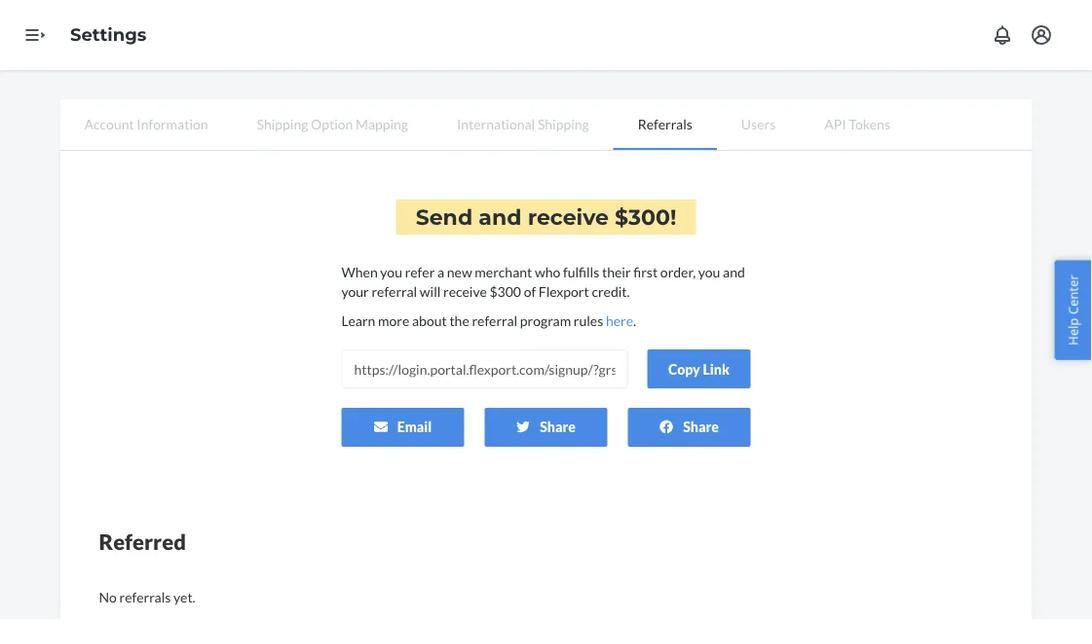Task type: describe. For each thing, give the bounding box(es) containing it.
account
[[84, 115, 134, 132]]

and inside the when you refer a new merchant who fulfills their first order, you and your referral will receive
[[723, 264, 745, 280]]

api tokens
[[825, 115, 891, 132]]

program
[[520, 312, 571, 329]]

first
[[634, 264, 658, 280]]

of
[[524, 283, 536, 300]]

center
[[1064, 275, 1082, 315]]

settings link
[[70, 24, 147, 45]]

api tokens tab
[[800, 99, 915, 148]]

credit.
[[592, 283, 630, 300]]

here
[[606, 312, 633, 329]]

international
[[457, 115, 535, 132]]

information
[[137, 115, 208, 132]]

copy link button
[[647, 350, 751, 389]]

open notifications image
[[991, 23, 1014, 47]]

your
[[342, 283, 369, 300]]

!
[[670, 204, 677, 230]]

referrals tab
[[614, 99, 717, 150]]

0 vertical spatial $300
[[615, 204, 670, 230]]

send
[[416, 204, 473, 230]]

flexport
[[539, 283, 589, 300]]

envelope image
[[374, 420, 388, 434]]

share for facebook image
[[683, 419, 719, 435]]

help center
[[1064, 275, 1082, 346]]

1 you from the left
[[380, 264, 402, 280]]

when you refer a new merchant who fulfills their first order, you and your referral will receive
[[342, 264, 745, 300]]

a
[[438, 264, 444, 280]]

rules
[[574, 312, 603, 329]]

shipping option mapping
[[257, 115, 408, 132]]

0 horizontal spatial $300
[[490, 283, 521, 300]]

0 vertical spatial receive
[[528, 204, 609, 230]]

$300 of flexport credit.
[[490, 283, 630, 300]]

learn more about the referral program rules here .
[[342, 312, 636, 329]]

copy link
[[668, 361, 730, 378]]

open navigation image
[[23, 23, 47, 47]]

link
[[703, 361, 730, 378]]

receive inside the when you refer a new merchant who fulfills their first order, you and your referral will receive
[[443, 283, 487, 300]]

help
[[1064, 318, 1082, 346]]

international shipping
[[457, 115, 589, 132]]

email link
[[342, 408, 464, 447]]

facebook image
[[660, 420, 673, 434]]



Task type: vqa. For each thing, say whether or not it's contained in the screenshot.
$300
yes



Task type: locate. For each thing, give the bounding box(es) containing it.
1 horizontal spatial referral
[[472, 312, 518, 329]]

when
[[342, 264, 378, 280]]

users tab
[[717, 99, 800, 148]]

help center button
[[1055, 260, 1092, 360]]

shipping right international on the top of the page
[[538, 115, 589, 132]]

referral inside the when you refer a new merchant who fulfills their first order, you and your referral will receive
[[372, 283, 417, 300]]

1 vertical spatial referral
[[472, 312, 518, 329]]

here link
[[606, 312, 633, 329]]

you left refer
[[380, 264, 402, 280]]

receive
[[528, 204, 609, 230], [443, 283, 487, 300]]

more
[[378, 312, 410, 329]]

1 share from the left
[[540, 419, 576, 435]]

share link
[[485, 408, 608, 447], [628, 408, 751, 447]]

share for twitter image
[[540, 419, 576, 435]]

the
[[450, 312, 469, 329]]

share right facebook image
[[683, 419, 719, 435]]

no
[[99, 589, 117, 606]]

1 horizontal spatial you
[[698, 264, 720, 280]]

shipping inside tab
[[538, 115, 589, 132]]

1 horizontal spatial receive
[[528, 204, 609, 230]]

account information
[[84, 115, 208, 132]]

$300 down merchant
[[490, 283, 521, 300]]

fulfills
[[563, 264, 600, 280]]

1 vertical spatial and
[[723, 264, 745, 280]]

2 share from the left
[[683, 419, 719, 435]]

mapping
[[356, 115, 408, 132]]

you
[[380, 264, 402, 280], [698, 264, 720, 280]]

api
[[825, 115, 846, 132]]

0 horizontal spatial you
[[380, 264, 402, 280]]

and up merchant
[[479, 204, 522, 230]]

1 vertical spatial $300
[[490, 283, 521, 300]]

receive down new
[[443, 283, 487, 300]]

tab list
[[60, 99, 1032, 151]]

1 vertical spatial receive
[[443, 283, 487, 300]]

shipping left "option"
[[257, 115, 308, 132]]

tokens
[[849, 115, 891, 132]]

0 vertical spatial and
[[479, 204, 522, 230]]

shipping
[[257, 115, 308, 132], [538, 115, 589, 132]]

referred
[[99, 529, 186, 555]]

yet.
[[174, 589, 195, 606]]

referral up more
[[372, 283, 417, 300]]

1 horizontal spatial shipping
[[538, 115, 589, 132]]

1 horizontal spatial share
[[683, 419, 719, 435]]

and
[[479, 204, 522, 230], [723, 264, 745, 280]]

1 horizontal spatial share link
[[628, 408, 751, 447]]

email
[[397, 419, 432, 435]]

twitter image
[[517, 420, 530, 434]]

1 horizontal spatial $300
[[615, 204, 670, 230]]

0 vertical spatial referral
[[372, 283, 417, 300]]

0 horizontal spatial shipping
[[257, 115, 308, 132]]

option
[[311, 115, 353, 132]]

.
[[633, 312, 636, 329]]

receive up fulfills
[[528, 204, 609, 230]]

and right order, on the top of the page
[[723, 264, 745, 280]]

0 horizontal spatial and
[[479, 204, 522, 230]]

share
[[540, 419, 576, 435], [683, 419, 719, 435]]

0 horizontal spatial share link
[[485, 408, 608, 447]]

you right order, on the top of the page
[[698, 264, 720, 280]]

shipping option mapping tab
[[232, 99, 433, 148]]

new
[[447, 264, 472, 280]]

learn
[[342, 312, 375, 329]]

1 share link from the left
[[485, 408, 608, 447]]

referral
[[372, 283, 417, 300], [472, 312, 518, 329]]

2 share link from the left
[[628, 408, 751, 447]]

share right twitter image
[[540, 419, 576, 435]]

open account menu image
[[1030, 23, 1053, 47]]

order,
[[660, 264, 696, 280]]

account information tab
[[60, 99, 232, 148]]

tab list containing account information
[[60, 99, 1032, 151]]

their
[[602, 264, 631, 280]]

$300 up first
[[615, 204, 670, 230]]

0 horizontal spatial referral
[[372, 283, 417, 300]]

copy
[[668, 361, 700, 378]]

None text field
[[342, 350, 628, 389]]

referral right the at left bottom
[[472, 312, 518, 329]]

1 shipping from the left
[[257, 115, 308, 132]]

refer
[[405, 264, 435, 280]]

send and receive $300 !
[[416, 204, 677, 230]]

0 horizontal spatial receive
[[443, 283, 487, 300]]

2 shipping from the left
[[538, 115, 589, 132]]

referrals
[[638, 115, 693, 132]]

merchant
[[475, 264, 532, 280]]

settings
[[70, 24, 147, 45]]

users
[[741, 115, 776, 132]]

who
[[535, 264, 561, 280]]

2 you from the left
[[698, 264, 720, 280]]

no referrals yet.
[[99, 589, 195, 606]]

shipping inside tab
[[257, 115, 308, 132]]

referrals
[[119, 589, 171, 606]]

1 horizontal spatial and
[[723, 264, 745, 280]]

will
[[420, 283, 441, 300]]

0 horizontal spatial share
[[540, 419, 576, 435]]

international shipping tab
[[433, 99, 614, 148]]

about
[[412, 312, 447, 329]]

$300
[[615, 204, 670, 230], [490, 283, 521, 300]]



